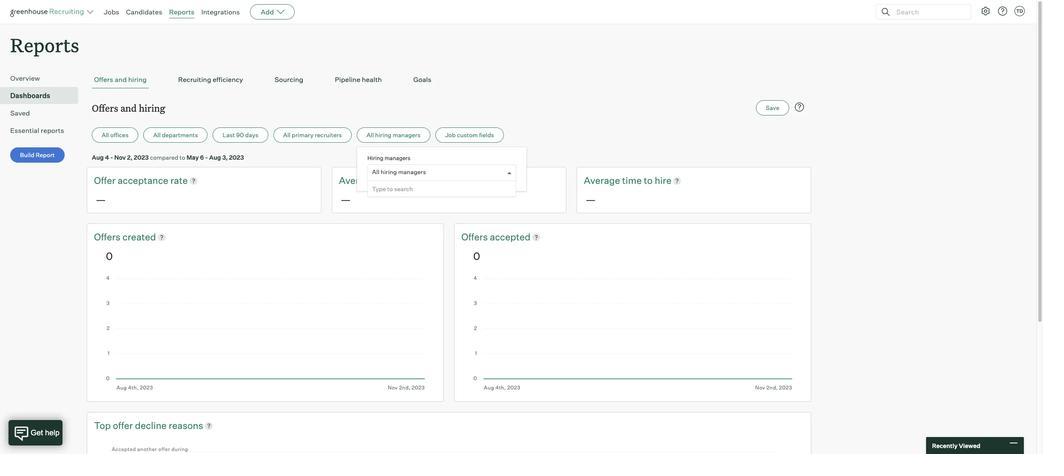 Task type: describe. For each thing, give the bounding box(es) containing it.
1 vertical spatial offers and hiring
[[92, 102, 165, 114]]

job
[[445, 132, 456, 139]]

custom
[[457, 132, 478, 139]]

job custom fields
[[445, 132, 494, 139]]

departments
[[162, 132, 198, 139]]

— for fill
[[341, 194, 351, 206]]

sourcing
[[275, 75, 303, 84]]

2 vertical spatial managers
[[398, 169, 426, 176]]

sourcing button
[[273, 71, 306, 89]]

all departments
[[153, 132, 198, 139]]

accepted
[[490, 231, 531, 243]]

1 — from the left
[[96, 194, 106, 206]]

pipeline
[[335, 75, 360, 84]]

2 aug from the left
[[209, 154, 221, 161]]

offers and hiring inside button
[[94, 75, 147, 84]]

time for hire
[[622, 175, 642, 186]]

integrations
[[201, 8, 240, 16]]

managers inside button
[[393, 132, 421, 139]]

offer
[[113, 420, 133, 432]]

save button
[[756, 100, 789, 116]]

recruiters
[[315, 132, 342, 139]]

compared
[[150, 154, 178, 161]]

xychart image for created
[[106, 276, 425, 391]]

all for all departments button
[[153, 132, 161, 139]]

all primary recruiters
[[283, 132, 342, 139]]

goals button
[[411, 71, 434, 89]]

1 vertical spatial managers
[[385, 155, 411, 162]]

to right type
[[387, 186, 393, 193]]

1 vertical spatial all hiring managers
[[372, 169, 426, 176]]

and inside button
[[115, 75, 127, 84]]

all hiring managers inside button
[[367, 132, 421, 139]]

hiring inside tab list
[[128, 75, 147, 84]]

greenhouse recruiting image
[[10, 7, 87, 17]]

essential reports
[[10, 126, 64, 135]]

may
[[187, 154, 199, 161]]

to left hire
[[644, 175, 653, 186]]

configure image
[[981, 6, 991, 16]]

top
[[94, 420, 111, 432]]

6
[[200, 154, 204, 161]]

all hiring managers button
[[357, 128, 430, 143]]

build report button
[[10, 148, 65, 163]]

all departments button
[[143, 128, 208, 143]]

offices
[[110, 132, 129, 139]]

0 for created
[[106, 250, 113, 263]]

time for fill
[[377, 175, 397, 186]]

reports
[[41, 126, 64, 135]]

reasons
[[169, 420, 203, 432]]

offer link
[[113, 420, 135, 433]]

offers link for accepted
[[461, 231, 490, 244]]

to left fill
[[399, 175, 408, 186]]

hiring
[[367, 155, 383, 162]]

created
[[123, 231, 156, 243]]

to left may
[[180, 154, 185, 161]]

primary
[[292, 132, 314, 139]]

acceptance
[[118, 175, 168, 186]]

jobs link
[[104, 8, 119, 16]]

0 for accepted
[[473, 250, 480, 263]]

type to search
[[372, 186, 413, 193]]

saved
[[10, 109, 30, 117]]

dashboards
[[10, 92, 50, 100]]

offers and hiring button
[[92, 71, 149, 89]]

1 2023 from the left
[[134, 154, 149, 161]]

fields
[[479, 132, 494, 139]]

last 90 days
[[223, 132, 258, 139]]

offers inside button
[[94, 75, 113, 84]]

fill link
[[410, 174, 420, 188]]

recently viewed
[[932, 443, 981, 450]]

jobs
[[104, 8, 119, 16]]

report
[[36, 151, 55, 159]]

offers link for created
[[94, 231, 123, 244]]

efficiency
[[213, 75, 243, 84]]

overview link
[[10, 73, 75, 83]]

td
[[1016, 8, 1023, 14]]

average link for hire
[[584, 174, 622, 188]]

xychart image for accepted
[[473, 276, 792, 391]]

average time to for hire
[[584, 175, 655, 186]]

nov
[[114, 154, 126, 161]]

1 vertical spatial and
[[120, 102, 137, 114]]

average for hire
[[584, 175, 620, 186]]

decline link
[[135, 420, 169, 433]]

offer acceptance
[[94, 175, 170, 186]]

top link
[[94, 420, 113, 433]]

4
[[105, 154, 109, 161]]

tab list containing offers and hiring
[[92, 71, 806, 89]]

save
[[766, 104, 780, 112]]

hiring managers
[[367, 155, 411, 162]]

aug 4 - nov 2, 2023 compared to may 6 - aug 3, 2023
[[92, 154, 244, 161]]

recruiting efficiency button
[[176, 71, 245, 89]]

td button
[[1015, 6, 1025, 16]]



Task type: locate. For each thing, give the bounding box(es) containing it.
reasons link
[[169, 420, 203, 433]]

all down "hiring"
[[372, 169, 380, 176]]

0 vertical spatial reports
[[169, 8, 195, 16]]

offer link
[[94, 174, 118, 188]]

fill
[[410, 175, 420, 186]]

days
[[245, 132, 258, 139]]

all up "hiring"
[[367, 132, 374, 139]]

search
[[394, 186, 413, 193]]

1 vertical spatial reports
[[10, 32, 79, 57]]

rate
[[170, 175, 188, 186]]

saved link
[[10, 108, 75, 118]]

pipeline health button
[[333, 71, 384, 89]]

candidates link
[[126, 8, 162, 16]]

time link down hiring managers
[[377, 174, 399, 188]]

1 horizontal spatial reports
[[169, 8, 195, 16]]

offer
[[94, 175, 116, 186]]

to link for hire
[[644, 174, 655, 188]]

2 average time to from the left
[[584, 175, 655, 186]]

average link for fill
[[339, 174, 377, 188]]

viewed
[[959, 443, 981, 450]]

build
[[20, 151, 34, 159]]

0
[[106, 250, 113, 263], [473, 250, 480, 263]]

all primary recruiters button
[[273, 128, 352, 143]]

0 horizontal spatial reports
[[10, 32, 79, 57]]

reports link
[[169, 8, 195, 16]]

health
[[362, 75, 382, 84]]

90
[[236, 132, 244, 139]]

0 vertical spatial all hiring managers
[[367, 132, 421, 139]]

accepted link
[[490, 231, 531, 244]]

aug left 3,
[[209, 154, 221, 161]]

add button
[[250, 4, 295, 20]]

to link
[[399, 174, 410, 188], [644, 174, 655, 188]]

0 horizontal spatial —
[[96, 194, 106, 206]]

managers up the search
[[398, 169, 426, 176]]

acceptance link
[[118, 174, 170, 188]]

0 horizontal spatial average
[[339, 175, 375, 186]]

0 horizontal spatial offers link
[[94, 231, 123, 244]]

average
[[339, 175, 375, 186], [584, 175, 620, 186]]

3 — from the left
[[586, 194, 596, 206]]

all hiring managers up hiring managers
[[367, 132, 421, 139]]

0 horizontal spatial 2023
[[134, 154, 149, 161]]

managers
[[393, 132, 421, 139], [385, 155, 411, 162], [398, 169, 426, 176]]

1 time from the left
[[377, 175, 397, 186]]

1 horizontal spatial offers link
[[461, 231, 490, 244]]

Search text field
[[894, 6, 963, 18]]

0 horizontal spatial to link
[[399, 174, 410, 188]]

0 horizontal spatial average time to
[[339, 175, 410, 186]]

all left departments
[[153, 132, 161, 139]]

managers up hiring managers
[[393, 132, 421, 139]]

1 horizontal spatial —
[[341, 194, 351, 206]]

1 horizontal spatial aug
[[209, 154, 221, 161]]

time link left hire link
[[622, 174, 644, 188]]

managers right "hiring"
[[385, 155, 411, 162]]

build report
[[20, 151, 55, 159]]

to link for fill
[[399, 174, 410, 188]]

average for fill
[[339, 175, 375, 186]]

3,
[[222, 154, 228, 161]]

2 average from the left
[[584, 175, 620, 186]]

0 horizontal spatial time
[[377, 175, 397, 186]]

hiring
[[128, 75, 147, 84], [139, 102, 165, 114], [375, 132, 391, 139], [381, 169, 397, 176]]

1 offers link from the left
[[94, 231, 123, 244]]

0 horizontal spatial time link
[[377, 174, 399, 188]]

2 — from the left
[[341, 194, 351, 206]]

1 - from the left
[[110, 154, 113, 161]]

last
[[223, 132, 235, 139]]

integrations link
[[201, 8, 240, 16]]

2023
[[134, 154, 149, 161], [229, 154, 244, 161]]

hire link
[[655, 174, 672, 188]]

1 horizontal spatial -
[[205, 154, 208, 161]]

all left offices
[[102, 132, 109, 139]]

average time to
[[339, 175, 410, 186], [584, 175, 655, 186]]

2 time link from the left
[[622, 174, 644, 188]]

0 horizontal spatial average link
[[339, 174, 377, 188]]

xychart image
[[106, 276, 425, 391], [473, 276, 792, 391], [106, 441, 792, 455]]

1 average link from the left
[[339, 174, 377, 188]]

1 horizontal spatial to link
[[644, 174, 655, 188]]

all hiring managers
[[367, 132, 421, 139], [372, 169, 426, 176]]

essential reports link
[[10, 126, 75, 136]]

top offer decline
[[94, 420, 169, 432]]

1 horizontal spatial time link
[[622, 174, 644, 188]]

0 vertical spatial and
[[115, 75, 127, 84]]

average link
[[339, 174, 377, 188], [584, 174, 622, 188]]

1 time link from the left
[[377, 174, 399, 188]]

0 horizontal spatial 0
[[106, 250, 113, 263]]

2 2023 from the left
[[229, 154, 244, 161]]

recruiting efficiency
[[178, 75, 243, 84]]

1 horizontal spatial average
[[584, 175, 620, 186]]

1 horizontal spatial 0
[[473, 250, 480, 263]]

td button
[[1013, 4, 1027, 18]]

offers link
[[94, 231, 123, 244], [461, 231, 490, 244]]

offers and hiring
[[94, 75, 147, 84], [92, 102, 165, 114]]

tab list
[[92, 71, 806, 89]]

decline
[[135, 420, 167, 432]]

-
[[110, 154, 113, 161], [205, 154, 208, 161]]

time link for hire
[[622, 174, 644, 188]]

all hiring managers down hiring managers
[[372, 169, 426, 176]]

2 to link from the left
[[644, 174, 655, 188]]

all for all offices button
[[102, 132, 109, 139]]

pipeline health
[[335, 75, 382, 84]]

time link
[[377, 174, 399, 188], [622, 174, 644, 188]]

None field
[[372, 165, 374, 181]]

2,
[[127, 154, 133, 161]]

reports down "greenhouse recruiting" image
[[10, 32, 79, 57]]

1 horizontal spatial average link
[[584, 174, 622, 188]]

add
[[261, 8, 274, 16]]

candidates
[[126, 8, 162, 16]]

dashboards link
[[10, 91, 75, 101]]

2 - from the left
[[205, 154, 208, 161]]

all for all hiring managers button
[[367, 132, 374, 139]]

1 average time to from the left
[[339, 175, 410, 186]]

offers
[[94, 75, 113, 84], [92, 102, 118, 114], [94, 231, 123, 243], [461, 231, 490, 243]]

1 aug from the left
[[92, 154, 104, 161]]

created link
[[123, 231, 156, 244]]

rate link
[[170, 174, 188, 188]]

—
[[96, 194, 106, 206], [341, 194, 351, 206], [586, 194, 596, 206]]

recruiting
[[178, 75, 211, 84]]

- right 6
[[205, 154, 208, 161]]

reports right candidates
[[169, 8, 195, 16]]

faq image
[[794, 102, 805, 112]]

2023 right 3,
[[229, 154, 244, 161]]

1 horizontal spatial 2023
[[229, 154, 244, 161]]

average time to for fill
[[339, 175, 410, 186]]

0 vertical spatial offers and hiring
[[94, 75, 147, 84]]

aug left 4
[[92, 154, 104, 161]]

goals
[[413, 75, 431, 84]]

last 90 days button
[[213, 128, 268, 143]]

0 horizontal spatial -
[[110, 154, 113, 161]]

all
[[102, 132, 109, 139], [153, 132, 161, 139], [283, 132, 290, 139], [367, 132, 374, 139], [372, 169, 380, 176]]

reports
[[169, 8, 195, 16], [10, 32, 79, 57]]

2023 right '2,'
[[134, 154, 149, 161]]

all left primary
[[283, 132, 290, 139]]

1 to link from the left
[[399, 174, 410, 188]]

— for hire
[[586, 194, 596, 206]]

1 horizontal spatial average time to
[[584, 175, 655, 186]]

time link for fill
[[377, 174, 399, 188]]

essential
[[10, 126, 39, 135]]

- right 4
[[110, 154, 113, 161]]

overview
[[10, 74, 40, 83]]

2 0 from the left
[[473, 250, 480, 263]]

2 horizontal spatial —
[[586, 194, 596, 206]]

all offices button
[[92, 128, 138, 143]]

all inside button
[[102, 132, 109, 139]]

job custom fields button
[[435, 128, 504, 143]]

1 average from the left
[[339, 175, 375, 186]]

1 horizontal spatial time
[[622, 175, 642, 186]]

hire
[[655, 175, 672, 186]]

time left hire
[[622, 175, 642, 186]]

time down hiring managers
[[377, 175, 397, 186]]

0 horizontal spatial aug
[[92, 154, 104, 161]]

0 vertical spatial managers
[[393, 132, 421, 139]]

all for all primary recruiters button
[[283, 132, 290, 139]]

2 average link from the left
[[584, 174, 622, 188]]

1 0 from the left
[[106, 250, 113, 263]]

all offices
[[102, 132, 129, 139]]

2 offers link from the left
[[461, 231, 490, 244]]

recently
[[932, 443, 958, 450]]

2 time from the left
[[622, 175, 642, 186]]

and
[[115, 75, 127, 84], [120, 102, 137, 114]]



Task type: vqa. For each thing, say whether or not it's contained in the screenshot.
'Row' containing Face to Face
no



